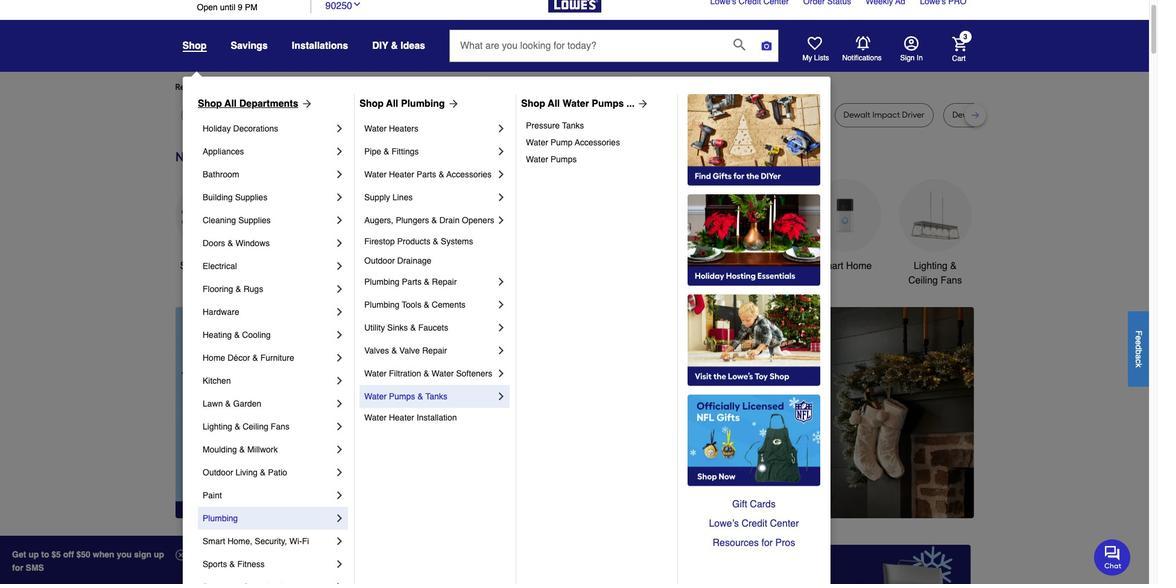 Task type: vqa. For each thing, say whether or not it's contained in the screenshot.
Bars
no



Task type: locate. For each thing, give the bounding box(es) containing it.
accessories inside water pump accessories link
[[575, 138, 620, 147]]

dewalt up holiday
[[190, 110, 217, 120]]

& inside diy & ideas button
[[391, 40, 398, 51]]

2 horizontal spatial impact
[[873, 110, 901, 120]]

up to 30 percent off select grills and accessories. image
[[720, 545, 972, 584]]

1 vertical spatial shop
[[180, 261, 203, 272]]

outdoor living & patio
[[203, 468, 287, 477]]

impact
[[481, 110, 509, 120], [764, 110, 792, 120], [873, 110, 901, 120]]

shop left 'electrical'
[[180, 261, 203, 272]]

shop down more suggestions for you link at the left of the page
[[360, 98, 384, 109]]

9
[[238, 2, 243, 12]]

security,
[[255, 537, 287, 546]]

driver for impact driver
[[794, 110, 816, 120]]

0 horizontal spatial outdoor
[[203, 468, 233, 477]]

decorations down dewalt tool
[[233, 124, 278, 133]]

tools inside outdoor tools & equipment
[[667, 261, 690, 272]]

dewalt for dewalt
[[190, 110, 217, 120]]

supply lines link
[[365, 186, 496, 209]]

1 vertical spatial smart
[[203, 537, 225, 546]]

water heater installation link
[[365, 408, 508, 427]]

dewalt for dewalt drill
[[693, 110, 720, 120]]

plumbing for plumbing
[[203, 514, 238, 523]]

appliances link
[[203, 140, 334, 163]]

1 horizontal spatial impact
[[764, 110, 792, 120]]

sports & fitness
[[203, 560, 265, 569]]

& inside pipe & fittings link
[[384, 147, 389, 156]]

augers,
[[365, 215, 394, 225]]

1 vertical spatial parts
[[402, 277, 422, 287]]

bathroom
[[203, 170, 239, 179], [734, 261, 776, 272]]

1 dewalt from the left
[[190, 110, 217, 120]]

arrow right image
[[299, 98, 313, 110], [952, 413, 964, 425]]

smart home, security, wi-fi
[[203, 537, 309, 546]]

fans
[[941, 275, 963, 286], [271, 422, 290, 432]]

2 driver from the left
[[794, 110, 816, 120]]

chevron right image for doors & windows
[[334, 237, 346, 249]]

0 horizontal spatial fans
[[271, 422, 290, 432]]

2 up from the left
[[154, 550, 164, 560]]

pipe
[[365, 147, 381, 156]]

1 vertical spatial supplies
[[239, 215, 271, 225]]

chevron right image for kitchen
[[334, 375, 346, 387]]

& inside sports & fitness link
[[230, 560, 235, 569]]

6 bit from the left
[[998, 110, 1008, 120]]

all inside 'link'
[[225, 98, 237, 109]]

plumbing down 'paint'
[[203, 514, 238, 523]]

0 vertical spatial arrow right image
[[299, 98, 313, 110]]

recommended searches for you heading
[[175, 81, 975, 94]]

all down recommended searches for you
[[225, 98, 237, 109]]

shop all departments
[[198, 98, 299, 109]]

4 bit from the left
[[589, 110, 599, 120]]

$5
[[51, 550, 61, 560]]

lowe's home improvement account image
[[904, 36, 919, 51]]

repair down faucets
[[422, 346, 447, 356]]

0 vertical spatial ceiling
[[909, 275, 939, 286]]

chevron right image for augers, plungers & drain openers
[[496, 214, 508, 226]]

b
[[1135, 350, 1144, 354]]

f e e d b a c k
[[1135, 330, 1144, 367]]

ceiling
[[909, 275, 939, 286], [243, 422, 269, 432]]

0 horizontal spatial arrow right image
[[445, 98, 460, 110]]

2 shop from the left
[[360, 98, 384, 109]]

plumbing down "outdoor drainage"
[[365, 277, 400, 287]]

1 vertical spatial home
[[203, 353, 225, 363]]

0 vertical spatial shop
[[183, 40, 207, 51]]

2 horizontal spatial driver
[[903, 110, 925, 120]]

systems
[[441, 237, 474, 246]]

1 horizontal spatial pumps
[[551, 155, 577, 164]]

0 vertical spatial lighting & ceiling fans link
[[900, 179, 972, 288]]

for down get
[[12, 563, 23, 573]]

outdoor for outdoor tools & equipment
[[630, 261, 665, 272]]

scroll to item #2 image
[[649, 497, 678, 501]]

chevron right image for building supplies
[[334, 191, 346, 203]]

gift cards link
[[688, 495, 821, 514]]

chevron right image for supply lines
[[496, 191, 508, 203]]

1 vertical spatial accessories
[[447, 170, 492, 179]]

0 vertical spatial fans
[[941, 275, 963, 286]]

4 drill from the left
[[982, 110, 996, 120]]

up
[[29, 550, 39, 560], [154, 550, 164, 560]]

0 horizontal spatial accessories
[[447, 170, 492, 179]]

dewalt down cart
[[953, 110, 980, 120]]

chevron right image for cleaning supplies
[[334, 214, 346, 226]]

accessories inside water heater parts & accessories link
[[447, 170, 492, 179]]

1 vertical spatial decorations
[[457, 275, 509, 286]]

1 vertical spatial arrow right image
[[952, 413, 964, 425]]

diy & ideas
[[373, 40, 426, 51]]

pumps up drill bit set
[[592, 98, 624, 109]]

chevron right image for moulding & millwork
[[334, 444, 346, 456]]

arrow right image
[[445, 98, 460, 110], [635, 98, 650, 110]]

1 driver from the left
[[511, 110, 533, 120]]

pressure tanks link
[[526, 117, 669, 134]]

you
[[285, 82, 299, 92], [392, 82, 407, 92]]

water heaters link
[[365, 117, 496, 140]]

5 bit from the left
[[641, 110, 651, 120]]

0 horizontal spatial smart
[[203, 537, 225, 546]]

2 horizontal spatial outdoor
[[630, 261, 665, 272]]

shop down open
[[183, 40, 207, 51]]

accessories
[[575, 138, 620, 147], [447, 170, 492, 179]]

diy & ideas button
[[373, 35, 426, 57]]

chevron right image for appliances
[[334, 145, 346, 158]]

chat invite button image
[[1095, 539, 1132, 576]]

dewalt down "shop all plumbing"
[[400, 110, 427, 120]]

camera image
[[761, 40, 773, 52]]

resources
[[713, 538, 759, 549]]

sports & fitness link
[[203, 553, 334, 576]]

drill for dewalt drill bit
[[346, 110, 361, 120]]

building supplies
[[203, 193, 268, 202]]

3 set from the left
[[653, 110, 665, 120]]

dewalt for dewalt drill bit
[[317, 110, 344, 120]]

savings button
[[231, 35, 268, 57]]

resources for pros
[[713, 538, 796, 549]]

driver down my
[[794, 110, 816, 120]]

tanks up water pump accessories
[[562, 121, 584, 130]]

2 vertical spatial pumps
[[389, 392, 415, 401]]

tools for outdoor tools & equipment
[[667, 261, 690, 272]]

gift
[[733, 499, 748, 510]]

0 horizontal spatial pumps
[[389, 392, 415, 401]]

1 horizontal spatial ceiling
[[909, 275, 939, 286]]

all for deals
[[205, 261, 216, 272]]

1 horizontal spatial shop
[[360, 98, 384, 109]]

1 vertical spatial lighting
[[203, 422, 232, 432]]

cleaning supplies
[[203, 215, 271, 225]]

e up d
[[1135, 336, 1144, 340]]

0 horizontal spatial up
[[29, 550, 39, 560]]

tools for plumbing tools & cements
[[402, 300, 422, 310]]

heating & cooling link
[[203, 324, 334, 346]]

3 bit from the left
[[535, 110, 545, 120]]

repair down outdoor drainage link
[[432, 277, 457, 287]]

moulding & millwork link
[[203, 438, 334, 461]]

drill
[[346, 110, 361, 120], [573, 110, 587, 120], [722, 110, 736, 120], [982, 110, 996, 120]]

arrow right image for shop all plumbing
[[445, 98, 460, 110]]

for inside get up to $5 off $50 when you sign up for sms
[[12, 563, 23, 573]]

drill for dewalt drill
[[722, 110, 736, 120]]

outdoor inside outdoor drainage link
[[365, 256, 395, 266]]

1 arrow right image from the left
[[445, 98, 460, 110]]

shop all plumbing
[[360, 98, 445, 109]]

0 vertical spatial bathroom
[[203, 170, 239, 179]]

2 set from the left
[[601, 110, 613, 120]]

pumps down pump on the left
[[551, 155, 577, 164]]

1 up from the left
[[29, 550, 39, 560]]

1 horizontal spatial you
[[392, 82, 407, 92]]

1 horizontal spatial up
[[154, 550, 164, 560]]

0 vertical spatial heater
[[389, 170, 415, 179]]

1 horizontal spatial bathroom
[[734, 261, 776, 272]]

tools inside "link"
[[402, 300, 422, 310]]

parts down "drainage"
[[402, 277, 422, 287]]

0 horizontal spatial shop
[[198, 98, 222, 109]]

2 impact from the left
[[764, 110, 792, 120]]

tools up equipment
[[667, 261, 690, 272]]

building supplies link
[[203, 186, 334, 209]]

chevron right image for plumbing tools & cements
[[496, 299, 508, 311]]

0 vertical spatial supplies
[[235, 193, 268, 202]]

lowe's credit center link
[[688, 514, 821, 534]]

0 horizontal spatial home
[[203, 353, 225, 363]]

$50
[[76, 550, 90, 560]]

2 you from the left
[[392, 82, 407, 92]]

all
[[225, 98, 237, 109], [386, 98, 399, 109], [548, 98, 560, 109], [205, 261, 216, 272]]

outdoor inside outdoor living & patio link
[[203, 468, 233, 477]]

7 dewalt from the left
[[953, 110, 980, 120]]

for up departments
[[273, 82, 283, 92]]

sinks
[[388, 323, 408, 333]]

arrow right image inside shop all plumbing "link"
[[445, 98, 460, 110]]

0 vertical spatial decorations
[[233, 124, 278, 133]]

1 horizontal spatial lighting
[[914, 261, 948, 272]]

heaters
[[389, 124, 419, 133]]

0 horizontal spatial tanks
[[426, 392, 448, 401]]

all up pressure tanks
[[548, 98, 560, 109]]

shop all deals
[[180, 261, 243, 272]]

0 horizontal spatial arrow right image
[[299, 98, 313, 110]]

1 shop from the left
[[198, 98, 222, 109]]

chevron right image for utility sinks & faucets
[[496, 322, 508, 334]]

suggestions
[[331, 82, 378, 92]]

& inside doors & windows link
[[228, 238, 233, 248]]

1 set from the left
[[441, 110, 453, 120]]

arrow right image for shop all water pumps ...
[[635, 98, 650, 110]]

chevron right image for flooring & rugs
[[334, 283, 346, 295]]

heater down water pumps & tanks
[[389, 413, 415, 423]]

2 heater from the top
[[389, 413, 415, 423]]

augers, plungers & drain openers
[[365, 215, 495, 225]]

supplies up "cleaning supplies"
[[235, 193, 268, 202]]

chevron right image for home décor & furniture
[[334, 352, 346, 364]]

1 vertical spatial lighting & ceiling fans link
[[203, 415, 334, 438]]

outdoor inside outdoor tools & equipment
[[630, 261, 665, 272]]

1 vertical spatial fans
[[271, 422, 290, 432]]

driver up pressure
[[511, 110, 533, 120]]

outdoor down moulding
[[203, 468, 233, 477]]

accessories down pipe & fittings link
[[447, 170, 492, 179]]

filtration
[[389, 369, 422, 378]]

2 horizontal spatial shop
[[522, 98, 546, 109]]

1 vertical spatial ceiling
[[243, 422, 269, 432]]

chevron right image
[[334, 123, 346, 135], [334, 168, 346, 180], [496, 168, 508, 180], [334, 191, 346, 203], [334, 237, 346, 249], [334, 260, 346, 272], [496, 276, 508, 288], [496, 299, 508, 311], [496, 345, 508, 357], [496, 368, 508, 380], [334, 375, 346, 387], [496, 391, 508, 403], [334, 421, 346, 433], [334, 444, 346, 456], [334, 467, 346, 479], [334, 490, 346, 502], [334, 558, 346, 570], [334, 581, 346, 584]]

plumbing up the dewalt bit set
[[401, 98, 445, 109]]

shop inside 'link'
[[198, 98, 222, 109]]

0 vertical spatial lighting
[[914, 261, 948, 272]]

supplies up windows
[[239, 215, 271, 225]]

outdoor for outdoor living & patio
[[203, 468, 233, 477]]

chevron right image
[[496, 123, 508, 135], [334, 145, 346, 158], [496, 145, 508, 158], [496, 191, 508, 203], [334, 214, 346, 226], [496, 214, 508, 226], [334, 283, 346, 295], [334, 306, 346, 318], [496, 322, 508, 334], [334, 329, 346, 341], [334, 352, 346, 364], [334, 398, 346, 410], [334, 512, 346, 525], [334, 535, 346, 547]]

0 vertical spatial smart
[[818, 261, 844, 272]]

all for water
[[548, 98, 560, 109]]

shop all plumbing link
[[360, 97, 460, 111]]

you left more
[[285, 82, 299, 92]]

0 horizontal spatial lighting
[[203, 422, 232, 432]]

faucets
[[419, 323, 449, 333]]

arrow right image up pressure tanks link
[[635, 98, 650, 110]]

parts up supply lines link
[[417, 170, 437, 179]]

90250 button
[[326, 0, 362, 13]]

for up "shop all plumbing"
[[380, 82, 391, 92]]

1 horizontal spatial arrow right image
[[635, 98, 650, 110]]

1 horizontal spatial driver
[[794, 110, 816, 120]]

scroll to item #3 image
[[678, 497, 707, 501]]

dewalt down more
[[317, 110, 344, 120]]

2 drill from the left
[[573, 110, 587, 120]]

1 horizontal spatial decorations
[[457, 275, 509, 286]]

0 vertical spatial accessories
[[575, 138, 620, 147]]

shop up impact driver bit
[[522, 98, 546, 109]]

1 heater from the top
[[389, 170, 415, 179]]

bathroom link
[[203, 163, 334, 186], [719, 179, 791, 273]]

up right sign at the bottom of the page
[[154, 550, 164, 560]]

5 dewalt from the left
[[693, 110, 720, 120]]

& inside water filtration & water softeners link
[[424, 369, 430, 378]]

arrow right image inside "shop all water pumps ..." link
[[635, 98, 650, 110]]

pumps up arrow left image
[[389, 392, 415, 401]]

outdoor down firestop
[[365, 256, 395, 266]]

you up "shop all plumbing"
[[392, 82, 407, 92]]

plumbing tools & cements
[[365, 300, 466, 310]]

shop all water pumps ...
[[522, 98, 635, 109]]

home
[[847, 261, 872, 272], [203, 353, 225, 363]]

all inside "link"
[[386, 98, 399, 109]]

supplies for cleaning supplies
[[239, 215, 271, 225]]

for left the 'pros'
[[762, 538, 773, 549]]

shop down recommended
[[198, 98, 222, 109]]

decorations
[[233, 124, 278, 133], [457, 275, 509, 286]]

in
[[917, 54, 923, 62]]

water heater parts & accessories link
[[365, 163, 496, 186]]

outdoor up equipment
[[630, 261, 665, 272]]

more
[[309, 82, 329, 92]]

0 horizontal spatial driver
[[511, 110, 533, 120]]

christmas decorations link
[[447, 179, 519, 288]]

chevron right image for water filtration & water softeners
[[496, 368, 508, 380]]

1 vertical spatial repair
[[422, 346, 447, 356]]

shop inside "link"
[[360, 98, 384, 109]]

1 horizontal spatial accessories
[[575, 138, 620, 147]]

find gifts for the diyer. image
[[688, 94, 821, 186]]

all up the water heaters
[[386, 98, 399, 109]]

tools up plumbing parts & repair
[[381, 261, 404, 272]]

installations
[[292, 40, 348, 51]]

heater
[[389, 170, 415, 179], [389, 413, 415, 423]]

tanks up "installation"
[[426, 392, 448, 401]]

dewalt down the notifications
[[844, 110, 871, 120]]

christmas decorations
[[457, 261, 509, 286]]

heater up lines
[[389, 170, 415, 179]]

decorations down the christmas at left top
[[457, 275, 509, 286]]

None search field
[[450, 30, 779, 73]]

driver down sign in
[[903, 110, 925, 120]]

&
[[391, 40, 398, 51], [384, 147, 389, 156], [439, 170, 445, 179], [432, 215, 437, 225], [433, 237, 439, 246], [228, 238, 233, 248], [692, 261, 699, 272], [951, 261, 957, 272], [424, 277, 430, 287], [236, 284, 241, 294], [424, 300, 430, 310], [411, 323, 416, 333], [234, 330, 240, 340], [392, 346, 397, 356], [253, 353, 258, 363], [424, 369, 430, 378], [418, 392, 423, 401], [225, 399, 231, 409], [235, 422, 240, 432], [239, 445, 245, 455], [260, 468, 266, 477], [230, 560, 235, 569]]

1 impact from the left
[[481, 110, 509, 120]]

windows
[[236, 238, 270, 248]]

more suggestions for you
[[309, 82, 407, 92]]

1 horizontal spatial fans
[[941, 275, 963, 286]]

2 arrow right image from the left
[[635, 98, 650, 110]]

1 drill from the left
[[346, 110, 361, 120]]

supplies inside building supplies link
[[235, 193, 268, 202]]

1 vertical spatial bathroom
[[734, 261, 776, 272]]

1 vertical spatial heater
[[389, 413, 415, 423]]

0 vertical spatial lighting & ceiling fans
[[909, 261, 963, 286]]

doors & windows
[[203, 238, 270, 248]]

arrow right image up water heaters link
[[445, 98, 460, 110]]

1 horizontal spatial outdoor
[[365, 256, 395, 266]]

3 impact from the left
[[873, 110, 901, 120]]

2 dewalt from the left
[[245, 110, 272, 120]]

plumbing
[[401, 98, 445, 109], [365, 277, 400, 287], [365, 300, 400, 310], [203, 514, 238, 523]]

0 horizontal spatial you
[[285, 82, 299, 92]]

2 horizontal spatial pumps
[[592, 98, 624, 109]]

0 horizontal spatial lighting & ceiling fans
[[203, 422, 290, 432]]

decorations for christmas
[[457, 275, 509, 286]]

notifications
[[843, 54, 882, 62]]

e up b
[[1135, 340, 1144, 345]]

& inside water heater parts & accessories link
[[439, 170, 445, 179]]

up left to
[[29, 550, 39, 560]]

1 you from the left
[[285, 82, 299, 92]]

1 horizontal spatial lighting & ceiling fans link
[[900, 179, 972, 288]]

3 drill from the left
[[722, 110, 736, 120]]

heater for installation
[[389, 413, 415, 423]]

fans inside lighting & ceiling fans
[[941, 275, 963, 286]]

all left 'deals' at the top
[[205, 261, 216, 272]]

2 bit from the left
[[429, 110, 439, 120]]

search image
[[734, 39, 746, 51]]

chevron right image for water pumps & tanks
[[496, 391, 508, 403]]

outdoor for outdoor drainage
[[365, 256, 395, 266]]

dewalt right bit set
[[693, 110, 720, 120]]

& inside outdoor living & patio link
[[260, 468, 266, 477]]

1 horizontal spatial home
[[847, 261, 872, 272]]

& inside lawn & garden link
[[225, 399, 231, 409]]

tools down plumbing parts & repair
[[402, 300, 422, 310]]

you
[[117, 550, 132, 560]]

driver for impact driver bit
[[511, 110, 533, 120]]

dewalt down the shop all departments
[[245, 110, 272, 120]]

pipe & fittings
[[365, 147, 419, 156]]

arrow right image inside shop all departments 'link'
[[299, 98, 313, 110]]

off
[[63, 550, 74, 560]]

firestop products & systems
[[365, 237, 474, 246]]

0 vertical spatial tanks
[[562, 121, 584, 130]]

4 set from the left
[[1010, 110, 1022, 120]]

chevron right image for paint
[[334, 490, 346, 502]]

1 vertical spatial pumps
[[551, 155, 577, 164]]

75 percent off all artificial christmas trees, holiday lights and more. image
[[390, 307, 975, 518]]

accessories down pressure tanks link
[[575, 138, 620, 147]]

4 dewalt from the left
[[400, 110, 427, 120]]

supplies inside the cleaning supplies link
[[239, 215, 271, 225]]

sign in button
[[901, 36, 923, 63]]

0 horizontal spatial decorations
[[233, 124, 278, 133]]

6 dewalt from the left
[[844, 110, 871, 120]]

0 horizontal spatial impact
[[481, 110, 509, 120]]

pumps for water pumps & tanks
[[389, 392, 415, 401]]

paint link
[[203, 484, 334, 507]]

& inside water pumps & tanks link
[[418, 392, 423, 401]]

repair
[[432, 277, 457, 287], [422, 346, 447, 356]]

shop
[[198, 98, 222, 109], [360, 98, 384, 109], [522, 98, 546, 109]]

0 vertical spatial repair
[[432, 277, 457, 287]]

3 dewalt from the left
[[317, 110, 344, 120]]

3 shop from the left
[[522, 98, 546, 109]]

plumbing up utility
[[365, 300, 400, 310]]

cards
[[750, 499, 776, 510]]

& inside "augers, plungers & drain openers" link
[[432, 215, 437, 225]]

1 horizontal spatial smart
[[818, 261, 844, 272]]



Task type: describe. For each thing, give the bounding box(es) containing it.
1 horizontal spatial lighting & ceiling fans
[[909, 261, 963, 286]]

dewalt bit set
[[400, 110, 453, 120]]

lawn & garden link
[[203, 392, 334, 415]]

open until 9 pm
[[197, 2, 258, 12]]

water filtration & water softeners
[[365, 369, 493, 378]]

furniture
[[261, 353, 294, 363]]

Search Query text field
[[450, 30, 724, 62]]

tools link
[[356, 179, 429, 273]]

arrow left image
[[400, 413, 412, 425]]

up to 35 percent off select small appliances. image
[[449, 545, 701, 584]]

cart
[[953, 54, 966, 62]]

plumbing for plumbing parts & repair
[[365, 277, 400, 287]]

3
[[964, 33, 968, 41]]

water heaters
[[365, 124, 419, 133]]

building
[[203, 193, 233, 202]]

repair for plumbing parts & repair
[[432, 277, 457, 287]]

supplies for building supplies
[[235, 193, 268, 202]]

all for plumbing
[[386, 98, 399, 109]]

shop all deals link
[[175, 179, 248, 273]]

paint
[[203, 491, 222, 500]]

all for departments
[[225, 98, 237, 109]]

scroll to item #4 element
[[707, 495, 739, 503]]

outdoor living & patio link
[[203, 461, 334, 484]]

diy
[[373, 40, 389, 51]]

1 vertical spatial lighting & ceiling fans
[[203, 422, 290, 432]]

water for water pumps
[[526, 155, 549, 164]]

holiday hosting essentials. image
[[688, 194, 821, 286]]

shop for shop all water pumps ...
[[522, 98, 546, 109]]

repair for valves & valve repair
[[422, 346, 447, 356]]

chevron right image for smart home, security, wi-fi
[[334, 535, 346, 547]]

chevron right image for water heater parts & accessories
[[496, 168, 508, 180]]

90250
[[326, 0, 352, 11]]

0 vertical spatial parts
[[417, 170, 437, 179]]

chevron right image for heating & cooling
[[334, 329, 346, 341]]

1 horizontal spatial tanks
[[562, 121, 584, 130]]

chevron right image for outdoor living & patio
[[334, 467, 346, 479]]

0 vertical spatial home
[[847, 261, 872, 272]]

equipment
[[641, 275, 687, 286]]

smart home
[[818, 261, 872, 272]]

outdoor drainage
[[365, 256, 432, 266]]

deals
[[218, 261, 243, 272]]

water for water pumps & tanks
[[365, 392, 387, 401]]

ideas
[[401, 40, 426, 51]]

plumbing link
[[203, 507, 334, 530]]

c
[[1135, 359, 1144, 363]]

electrical link
[[203, 255, 334, 278]]

plumbing parts & repair
[[365, 277, 457, 287]]

pump
[[551, 138, 573, 147]]

smart home link
[[809, 179, 882, 273]]

firestop
[[365, 237, 395, 246]]

shop for shop all plumbing
[[360, 98, 384, 109]]

heater for parts
[[389, 170, 415, 179]]

visit the lowe's toy shop. image
[[688, 295, 821, 386]]

& inside firestop products & systems link
[[433, 237, 439, 246]]

to
[[41, 550, 49, 560]]

chevron right image for holiday decorations
[[334, 123, 346, 135]]

holiday decorations
[[203, 124, 278, 133]]

lowe's home improvement notification center image
[[856, 36, 871, 51]]

outdoor tools & equipment
[[630, 261, 699, 286]]

searches
[[235, 82, 271, 92]]

2 e from the top
[[1135, 340, 1144, 345]]

water heater parts & accessories
[[365, 170, 492, 179]]

savings
[[231, 40, 268, 51]]

chevron down image
[[352, 0, 362, 9]]

chevron right image for plumbing
[[334, 512, 346, 525]]

smart home, security, wi-fi link
[[203, 530, 334, 553]]

chevron right image for bathroom
[[334, 168, 346, 180]]

& inside flooring & rugs link
[[236, 284, 241, 294]]

home,
[[228, 537, 253, 546]]

fitness
[[238, 560, 265, 569]]

& inside utility sinks & faucets link
[[411, 323, 416, 333]]

& inside plumbing parts & repair link
[[424, 277, 430, 287]]

resources for pros link
[[688, 534, 821, 553]]

impact driver
[[764, 110, 816, 120]]

you for recommended searches for you
[[285, 82, 299, 92]]

officially licensed n f l gifts. shop now. image
[[688, 395, 821, 486]]

utility
[[365, 323, 385, 333]]

installations button
[[292, 35, 348, 57]]

water heater installation
[[365, 413, 457, 423]]

garden
[[233, 399, 262, 409]]

plumbing for plumbing tools & cements
[[365, 300, 400, 310]]

lawn & garden
[[203, 399, 262, 409]]

1 horizontal spatial bathroom link
[[719, 179, 791, 273]]

lowe's home improvement lists image
[[808, 36, 822, 51]]

water for water pump accessories
[[526, 138, 549, 147]]

a
[[1135, 354, 1144, 359]]

0 horizontal spatial lighting & ceiling fans link
[[203, 415, 334, 438]]

augers, plungers & drain openers link
[[365, 209, 496, 232]]

home décor & furniture link
[[203, 346, 334, 369]]

water filtration & water softeners link
[[365, 362, 496, 385]]

fi
[[302, 537, 309, 546]]

& inside plumbing tools & cements "link"
[[424, 300, 430, 310]]

water for water heaters
[[365, 124, 387, 133]]

impact for impact driver
[[764, 110, 792, 120]]

shop button
[[183, 40, 207, 52]]

dewalt drill
[[693, 110, 736, 120]]

valves
[[365, 346, 389, 356]]

softeners
[[456, 369, 493, 378]]

0 horizontal spatial bathroom
[[203, 170, 239, 179]]

shop these last-minute gifts. $99 or less. quantities are limited and won't last. image
[[175, 307, 370, 518]]

flooring
[[203, 284, 233, 294]]

3 driver from the left
[[903, 110, 925, 120]]

water for water heater installation
[[365, 413, 387, 423]]

shop all water pumps ... link
[[522, 97, 650, 111]]

1 vertical spatial tanks
[[426, 392, 448, 401]]

tool
[[274, 110, 290, 120]]

bit set
[[641, 110, 665, 120]]

0 horizontal spatial ceiling
[[243, 422, 269, 432]]

kitchen
[[203, 376, 231, 386]]

water for water heater parts & accessories
[[365, 170, 387, 179]]

chevron right image for plumbing parts & repair
[[496, 276, 508, 288]]

chevron right image for electrical
[[334, 260, 346, 272]]

appliances
[[203, 147, 244, 156]]

pipe & fittings link
[[365, 140, 496, 163]]

1 horizontal spatial arrow right image
[[952, 413, 964, 425]]

& inside the heating & cooling link
[[234, 330, 240, 340]]

smart for smart home, security, wi-fi
[[203, 537, 225, 546]]

shop for shop all departments
[[198, 98, 222, 109]]

dewalt tool
[[245, 110, 290, 120]]

1 bit from the left
[[363, 110, 372, 120]]

1 e from the top
[[1135, 336, 1144, 340]]

decorations for holiday
[[233, 124, 278, 133]]

lowe's home improvement logo image
[[548, 0, 601, 27]]

dewalt for dewalt tool
[[245, 110, 272, 120]]

center
[[771, 518, 799, 529]]

cements
[[432, 300, 466, 310]]

chevron right image for valves & valve repair
[[496, 345, 508, 357]]

departments
[[239, 98, 299, 109]]

you for more suggestions for you
[[392, 82, 407, 92]]

lighting inside lighting & ceiling fans
[[914, 261, 948, 272]]

dewalt for dewalt drill bit set
[[953, 110, 980, 120]]

patio
[[268, 468, 287, 477]]

valves & valve repair
[[365, 346, 447, 356]]

smart for smart home
[[818, 261, 844, 272]]

& inside moulding & millwork link
[[239, 445, 245, 455]]

get up to 2 free select tools or batteries when you buy 1 with select purchases. image
[[178, 545, 430, 584]]

drill bit set
[[573, 110, 613, 120]]

dewalt for dewalt bit set
[[400, 110, 427, 120]]

more suggestions for you link
[[309, 81, 416, 94]]

lowe's credit center
[[709, 518, 799, 529]]

shop for shop
[[183, 40, 207, 51]]

ceiling inside lighting & ceiling fans
[[909, 275, 939, 286]]

0 horizontal spatial bathroom link
[[203, 163, 334, 186]]

heating
[[203, 330, 232, 340]]

shop for shop all deals
[[180, 261, 203, 272]]

& inside the valves & valve repair link
[[392, 346, 397, 356]]

water for water filtration & water softeners
[[365, 369, 387, 378]]

cleaning supplies link
[[203, 209, 334, 232]]

drill for dewalt drill bit set
[[982, 110, 996, 120]]

chevron right image for water heaters
[[496, 123, 508, 135]]

moulding & millwork
[[203, 445, 278, 455]]

impact for impact driver bit
[[481, 110, 509, 120]]

k
[[1135, 363, 1144, 367]]

moulding
[[203, 445, 237, 455]]

0 vertical spatial pumps
[[592, 98, 624, 109]]

scroll to item #5 image
[[739, 497, 768, 501]]

new deals every day during 25 days of deals image
[[175, 147, 975, 167]]

dewalt for dewalt impact driver
[[844, 110, 871, 120]]

chevron right image for lighting & ceiling fans
[[334, 421, 346, 433]]

doors & windows link
[[203, 232, 334, 255]]

chevron right image for pipe & fittings
[[496, 145, 508, 158]]

& inside outdoor tools & equipment
[[692, 261, 699, 272]]

my
[[803, 54, 813, 62]]

sign in
[[901, 54, 923, 62]]

lowe's home improvement cart image
[[953, 37, 967, 51]]

hardware link
[[203, 301, 334, 324]]

pumps for water pumps
[[551, 155, 577, 164]]

get up to $5 off $50 when you sign up for sms
[[12, 550, 164, 573]]

& inside "home décor & furniture" link
[[253, 353, 258, 363]]

christmas
[[461, 261, 505, 272]]

recommended searches for you
[[175, 82, 299, 92]]

chevron right image for hardware
[[334, 306, 346, 318]]

dewalt drill bit set
[[953, 110, 1022, 120]]

chevron right image for lawn & garden
[[334, 398, 346, 410]]

chevron right image for sports & fitness
[[334, 558, 346, 570]]



